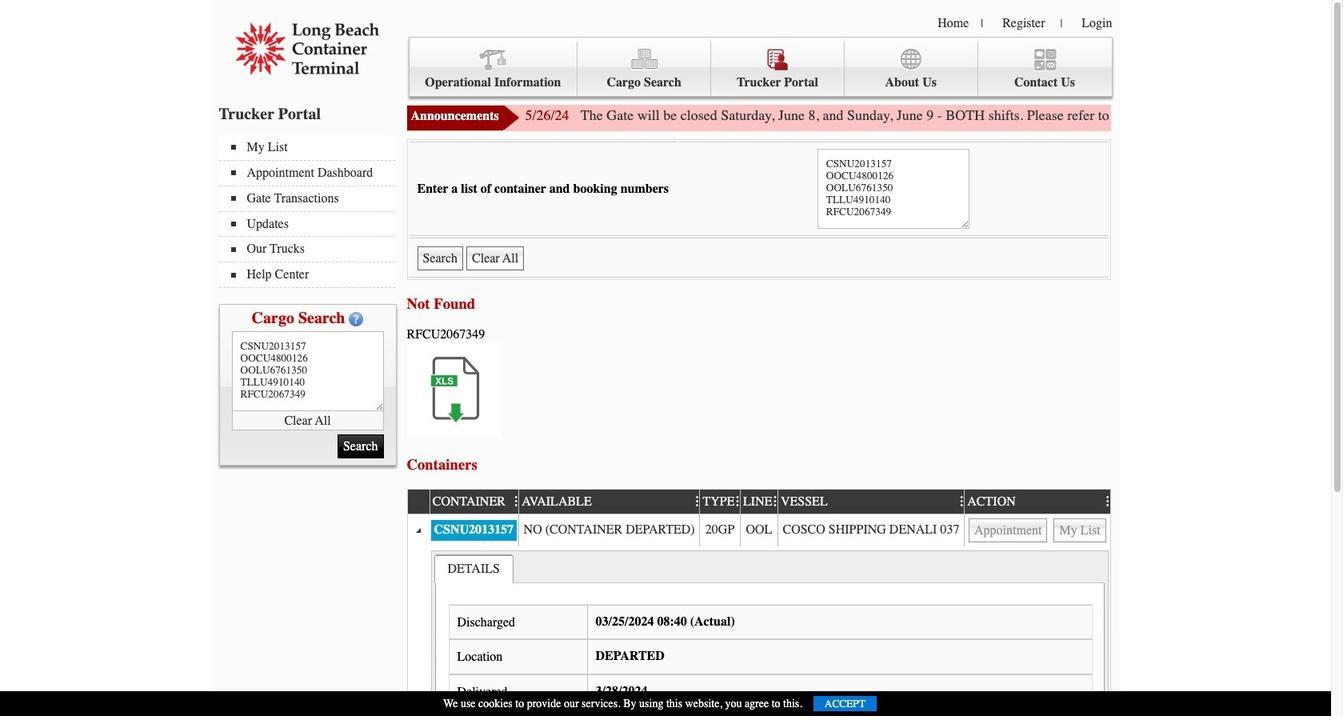 Task type: vqa. For each thing, say whether or not it's contained in the screenshot.
the bottommost Contact Us
no



Task type: locate. For each thing, give the bounding box(es) containing it.
1 horizontal spatial menu bar
[[408, 37, 1113, 97]]

2 row from the top
[[408, 514, 1110, 546]]

cell
[[408, 514, 429, 546], [429, 514, 519, 546], [519, 514, 700, 546], [700, 514, 740, 546], [740, 514, 778, 546], [778, 514, 964, 546], [964, 514, 1110, 546], [408, 546, 429, 716], [429, 546, 1110, 716]]

None button
[[466, 246, 524, 270], [969, 518, 1048, 542], [1054, 518, 1106, 542], [466, 246, 524, 270], [969, 518, 1048, 542], [1054, 518, 1106, 542]]

3 row from the top
[[408, 546, 1110, 716]]

row
[[408, 488, 1118, 514], [408, 514, 1110, 546], [408, 546, 1110, 716]]

column header
[[408, 490, 429, 514]]

0 vertical spatial menu bar
[[408, 37, 1113, 97]]

column header inside row
[[408, 490, 429, 514]]

1 row from the top
[[408, 488, 1118, 514]]

menu bar
[[408, 37, 1113, 97], [219, 135, 403, 288]]

0 horizontal spatial menu bar
[[219, 135, 403, 288]]

row group
[[408, 514, 1110, 716]]

None submit
[[417, 246, 463, 270], [338, 435, 384, 459], [417, 246, 463, 270], [338, 435, 384, 459]]

Enter container numbers and/ or booking numbers.  text field
[[232, 331, 384, 411]]

tab list
[[434, 554, 514, 583]]

tab
[[434, 554, 514, 583]]

tree grid
[[408, 488, 1118, 716]]



Task type: describe. For each thing, give the bounding box(es) containing it.
1 vertical spatial menu bar
[[219, 135, 403, 288]]

tab list inside row
[[434, 554, 514, 583]]

container edit column settings image
[[510, 495, 519, 508]]

vessel edit column settings image
[[956, 495, 964, 508]]

Enter container numbers and/ or booking numbers. Press ESC to reset input box text field
[[818, 149, 970, 229]]

available edit column settings image
[[691, 495, 700, 508]]

action edit column settings image
[[1102, 495, 1110, 508]]

type edit column settings image
[[732, 495, 740, 508]]

line edit column settings image
[[769, 495, 778, 508]]



